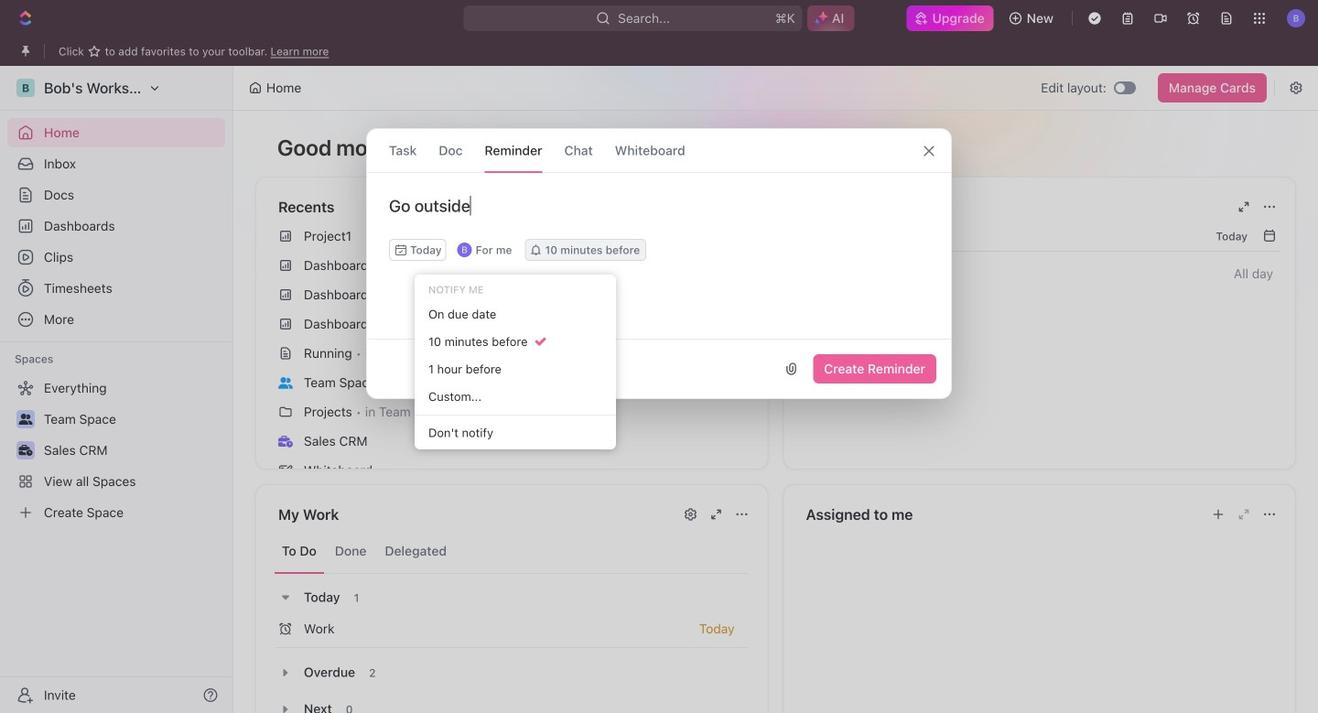 Task type: vqa. For each thing, say whether or not it's contained in the screenshot.
'to' inside Because it got tired of its own brew-tine and wanted to experience a Java exception!
no



Task type: describe. For each thing, give the bounding box(es) containing it.
tree inside the sidebar 'navigation'
[[7, 374, 225, 527]]

sidebar navigation
[[0, 66, 234, 713]]

user group image
[[278, 377, 293, 389]]



Task type: locate. For each thing, give the bounding box(es) containing it.
Reminder na﻿me or type '/' for commands text field
[[367, 195, 951, 239]]

dialog
[[366, 128, 952, 399]]

tree
[[7, 374, 225, 527]]

business time image
[[278, 436, 293, 447]]

tab list
[[275, 529, 750, 574]]



